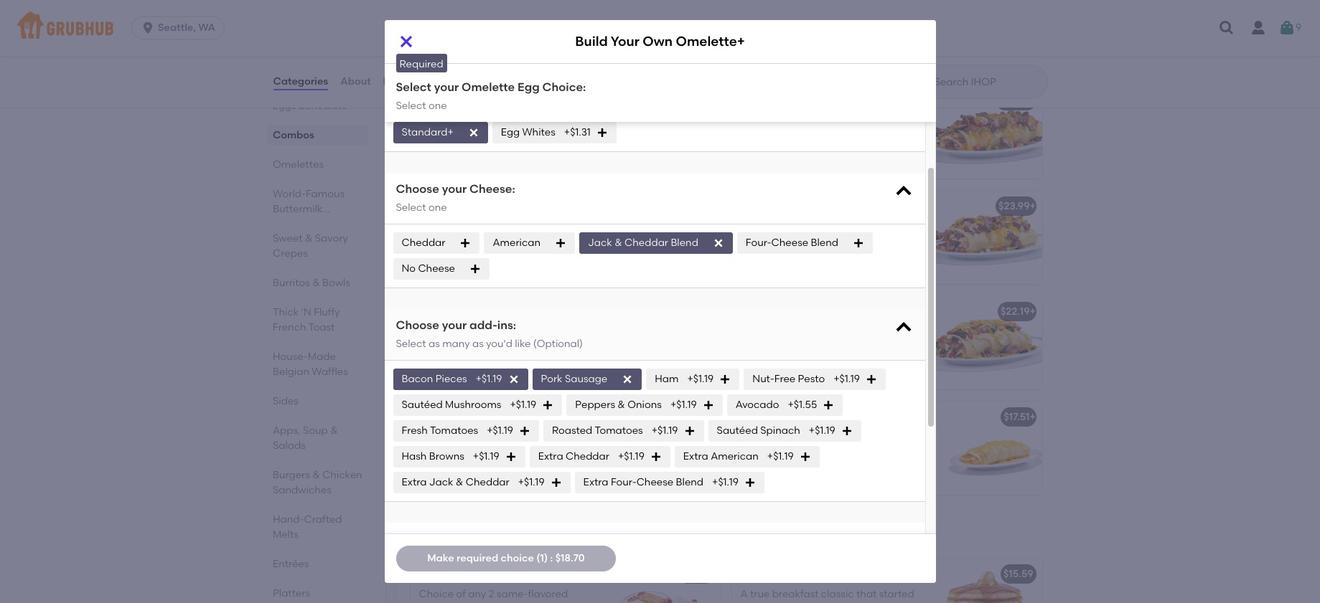 Task type: locate. For each thing, give the bounding box(es) containing it.
1 vertical spatial four-
[[611, 476, 636, 489]]

buttermilk for world-famous buttermilk pancakes sweet & savory crepes
[[272, 203, 322, 215]]

1 vertical spatial famous
[[459, 525, 518, 543]]

tomatoes down veggie
[[430, 425, 478, 437]]

own down avocado toast image
[[643, 33, 673, 50]]

2 up served
[[489, 589, 494, 601]]

chicken inside button
[[419, 200, 459, 212]]

0 vertical spatial world-
[[272, 188, 305, 200]]

+$1.19 down extra american
[[712, 476, 739, 489]]

required left are
[[809, 431, 850, 444]]

only
[[761, 431, 781, 444]]

1 vertical spatial omelettes
[[272, 159, 323, 171]]

1 $22.19 from the left
[[679, 306, 708, 318]]

1 horizontal spatial pancakes
[[604, 525, 679, 543]]

0 vertical spatial of
[[456, 589, 466, 601]]

1 horizontal spatial buttermilk
[[522, 525, 601, 543]]

0 horizontal spatial of
[[456, 589, 466, 601]]

cage-
[[419, 431, 450, 444]]

omelette+ down avocado toast image
[[676, 33, 745, 50]]

2 vertical spatial with
[[506, 603, 527, 604]]

buttermilk up $18.70
[[522, 525, 601, 543]]

5 select from the top
[[396, 202, 426, 214]]

one inside "choose your cheese: select one"
[[429, 202, 447, 214]]

spicy poblano omelette
[[419, 94, 538, 107]]

0 vertical spatial buttermilk
[[272, 203, 322, 215]]

omelette
[[522, 431, 566, 444]]

& inside apps, soup & salads
[[330, 425, 338, 437]]

extra down avocado.
[[583, 476, 608, 489]]

bacon for bacon temptation omelette
[[419, 306, 451, 318]]

0 horizontal spatial build
[[575, 33, 608, 50]]

fluffy
[[313, 307, 340, 319]]

bacon up many
[[419, 306, 451, 318]]

jack down tomatoes,
[[429, 476, 453, 489]]

0 horizontal spatial chicken
[[322, 469, 362, 482]]

0 horizontal spatial with
[[455, 475, 475, 487]]

+$1.19 down pesto
[[518, 476, 545, 489]]

bacon temptation omelette image
[[613, 296, 720, 389]]

pesto right free
[[798, 373, 825, 385]]

+$1.19 down onions
[[652, 425, 678, 437]]

(1)
[[536, 553, 548, 565]]

+$1.19 down only
[[767, 451, 794, 463]]

colorado omelette image
[[934, 191, 1042, 284]]

0 vertical spatial 2
[[489, 589, 494, 601]]

buttermilk up sweet on the top of the page
[[272, 203, 322, 215]]

0 horizontal spatial cheese
[[418, 263, 455, 275]]

famous for world-famous pancake combo
[[452, 568, 491, 580]]

0 horizontal spatial tomatoes
[[430, 425, 478, 437]]

2 choose from the top
[[396, 319, 439, 332]]

tools
[[784, 431, 807, 444]]

0 horizontal spatial $22.19 +
[[679, 306, 714, 318]]

pesto
[[798, 373, 825, 385], [419, 411, 446, 423]]

sautéed up fresh
[[402, 399, 443, 411]]

$23.99 + for spicy poblano omelette
[[999, 94, 1036, 107]]

+$1.19 down egg
[[473, 451, 499, 463]]

your down avocado toast image
[[611, 33, 640, 50]]

pieces
[[435, 373, 467, 385]]

2 horizontal spatial pancakes
[[836, 568, 884, 580]]

famous up make required choice (1) : $18.70 in the bottom left of the page
[[459, 525, 518, 543]]

svg image
[[1278, 19, 1296, 37], [397, 33, 415, 50], [468, 127, 479, 139], [596, 127, 608, 139], [893, 182, 913, 202], [460, 238, 471, 249], [893, 318, 913, 338], [508, 374, 519, 385], [866, 374, 877, 385], [684, 426, 695, 437], [841, 426, 853, 437], [505, 451, 517, 463], [744, 477, 756, 489]]

3 select from the top
[[396, 91, 426, 103]]

with inside choice of any 2 same-flavored pancakes, served with 2 eggs* you
[[506, 603, 527, 604]]

& inside burgers & chicken sandwiches
[[312, 469, 320, 482]]

stack)
[[917, 568, 949, 580]]

2 one from the top
[[429, 99, 447, 112]]

2 $23.99 from the top
[[999, 200, 1030, 212]]

0 vertical spatial bacon
[[419, 306, 451, 318]]

of left any
[[456, 589, 466, 601]]

your inside "choose your cheese: select one"
[[442, 183, 467, 196]]

1 horizontal spatial jack
[[588, 237, 612, 249]]

omelettes up spicy
[[407, 51, 485, 69]]

2 down 'flavored'
[[529, 603, 535, 604]]

1 horizontal spatial $22.19
[[1001, 306, 1030, 318]]

world- down make at the left of the page
[[419, 568, 452, 580]]

0 vertical spatial $23.99 +
[[999, 94, 1036, 107]]

1 $23.99 from the top
[[999, 94, 1030, 107]]

+$1.19 down pesto veggie egg white omelette
[[487, 425, 513, 437]]

$22.19 for bacon temptation omelette
[[679, 306, 708, 318]]

1 horizontal spatial $22.19 +
[[1001, 306, 1036, 318]]

house-made belgian waffles
[[272, 351, 348, 378]]

0 vertical spatial required
[[809, 431, 850, 444]]

1 horizontal spatial and
[[799, 446, 818, 458]]

0 vertical spatial favorite
[[851, 460, 889, 473]]

one left fajita
[[429, 202, 447, 214]]

and up choosing
[[799, 446, 818, 458]]

select your omelette egg choice: select one
[[396, 72, 586, 103], [396, 80, 586, 112]]

1 vertical spatial build
[[740, 411, 765, 423]]

+$1.31
[[564, 126, 591, 139]]

0 horizontal spatial buttermilk
[[272, 203, 322, 215]]

combo
[[540, 568, 576, 580]]

spinach up silverware...
[[760, 425, 800, 437]]

chicken up sandwiches
[[322, 469, 362, 482]]

spicy
[[419, 94, 446, 107]]

bacon left pieces at left
[[402, 373, 433, 385]]

0 horizontal spatial four-
[[611, 476, 636, 489]]

1 horizontal spatial of
[[805, 603, 815, 604]]

0 horizontal spatial required
[[457, 553, 498, 565]]

0 vertical spatial omelette+
[[676, 33, 745, 50]]

pesto up fresh tomatoes at the left
[[419, 411, 446, 423]]

1 horizontal spatial with
[[506, 603, 527, 604]]

$23.99 for chicken fajita omelette
[[999, 200, 1030, 212]]

one up standard+
[[429, 99, 447, 112]]

1 one from the top
[[429, 91, 447, 103]]

extra for extra jack & cheddar
[[402, 476, 427, 489]]

nut-
[[753, 373, 774, 385]]

sweet
[[272, 233, 302, 245]]

cheese for no
[[418, 263, 455, 275]]

2 $22.19 + from the left
[[1001, 306, 1036, 318]]

famous up "savory"
[[305, 188, 344, 200]]

+$1.19 for fresh tomatoes
[[487, 425, 513, 437]]

2 horizontal spatial cheese
[[771, 237, 808, 249]]

extra for extra four-cheese blend
[[583, 476, 608, 489]]

are
[[853, 431, 869, 444]]

1 select from the top
[[396, 72, 431, 86]]

extra for extra cheddar
[[538, 451, 563, 463]]

a
[[740, 589, 748, 601]]

+$1.19 right ham
[[687, 373, 714, 385]]

extra for extra american
[[683, 451, 708, 463]]

american down the
[[711, 451, 759, 463]]

0 vertical spatial famous
[[305, 188, 344, 200]]

+$1.19 up extra four-cheese blend at the bottom of page
[[618, 451, 645, 463]]

sautéed spinach
[[717, 425, 800, 437]]

$23.99 for spicy poblano omelette
[[999, 94, 1030, 107]]

thick
[[272, 307, 298, 319]]

1 vertical spatial $23.99
[[999, 200, 1030, 212]]

no
[[402, 263, 416, 275]]

sautéed up extra american
[[717, 425, 758, 437]]

cheese for four-
[[771, 237, 808, 249]]

$22.19 for spinach & mushroom omelette
[[1001, 306, 1030, 318]]

6 select from the top
[[396, 338, 426, 350]]

'n
[[301, 307, 311, 319]]

whites
[[522, 126, 555, 139]]

1 horizontal spatial free
[[491, 460, 510, 473]]

$22.19
[[679, 306, 708, 318], [1001, 306, 1030, 318]]

0 vertical spatial sautéed
[[402, 399, 443, 411]]

1 horizontal spatial tomatoes
[[595, 425, 643, 437]]

sautéed for sautéed spinach
[[717, 425, 758, 437]]

world- inside world-famous buttermilk pancakes sweet & savory crepes
[[272, 188, 305, 200]]

pancakes up sweet on the top of the page
[[272, 218, 320, 230]]

cherry
[[563, 446, 594, 458]]

free
[[450, 431, 469, 444], [491, 460, 510, 473]]

burgers
[[272, 469, 310, 482]]

pancakes inside world-famous buttermilk pancakes sweet & savory crepes
[[272, 218, 320, 230]]

then
[[800, 475, 822, 487]]

2 vertical spatial pancakes
[[836, 568, 884, 580]]

pesto
[[512, 460, 540, 473]]

1 horizontal spatial cheese
[[636, 476, 673, 489]]

famous
[[305, 188, 344, 200], [459, 525, 518, 543], [452, 568, 491, 580]]

1 tomatoes from the left
[[430, 425, 478, 437]]

+$1.19 down ham
[[670, 399, 697, 411]]

+$1.19 for peppers & onions
[[670, 399, 697, 411]]

1 vertical spatial jack
[[429, 476, 453, 489]]

world-
[[272, 188, 305, 200], [407, 525, 459, 543], [419, 568, 452, 580]]

veggie
[[449, 411, 483, 423]]

original buttermilk pancakes - (full stack)
[[740, 568, 949, 580]]

1 choose from the top
[[396, 183, 439, 196]]

0 vertical spatial choose
[[396, 183, 439, 196]]

true
[[750, 589, 770, 601]]

like
[[515, 338, 531, 350]]

1 vertical spatial your
[[767, 411, 789, 423]]

+$1.19 right the tools
[[809, 425, 835, 437]]

+$1.19 for nut-free pesto
[[834, 373, 860, 385]]

choose for choose your add-ins:
[[396, 319, 439, 332]]

and down by at the bottom of the page
[[778, 475, 797, 487]]

0 vertical spatial your
[[611, 33, 640, 50]]

1 vertical spatial and
[[778, 475, 797, 487]]

0 horizontal spatial jack
[[429, 476, 453, 489]]

1 horizontal spatial sautéed
[[717, 425, 758, 437]]

$17.51
[[1004, 411, 1030, 423]]

1 vertical spatial own
[[792, 411, 814, 423]]

0 vertical spatial and
[[799, 446, 818, 458]]

extra down $19.79
[[683, 451, 708, 463]]

original buttermilk pancakes - (full stack) image
[[934, 559, 1042, 604]]

0 vertical spatial four-
[[746, 237, 771, 249]]

1 $22.19 + from the left
[[679, 306, 714, 318]]

omelette+ up are
[[817, 411, 869, 423]]

+ for bacon temptation omelette
[[708, 306, 714, 318]]

1 vertical spatial pancakes
[[604, 525, 679, 543]]

your up only
[[767, 411, 789, 423]]

:
[[550, 553, 553, 565]]

about button
[[340, 56, 372, 108]]

0 vertical spatial pesto
[[798, 373, 825, 385]]

combos
[[272, 129, 314, 141]]

build your own omelette+ image
[[934, 402, 1042, 495]]

world- up sweet on the top of the page
[[272, 188, 305, 200]]

2 $22.19 from the left
[[1001, 306, 1030, 318]]

2 tomatoes from the left
[[595, 425, 643, 437]]

(optional)
[[533, 338, 583, 350]]

choose down standard+
[[396, 183, 439, 196]]

2 horizontal spatial with
[[568, 431, 589, 444]]

1 horizontal spatial american
[[711, 451, 759, 463]]

choice
[[419, 589, 454, 601]]

build your own omelette+ down avocado toast image
[[575, 33, 745, 50]]

avocado
[[736, 399, 779, 411]]

started
[[879, 589, 914, 601]]

burritos & bowls
[[272, 277, 350, 289]]

many
[[442, 338, 470, 350]]

0 vertical spatial omelettes
[[407, 51, 485, 69]]

pancakes down extra four-cheese blend at the bottom of page
[[604, 525, 679, 543]]

tomatoes down peppers & onions
[[595, 425, 643, 437]]

0 horizontal spatial your
[[611, 33, 640, 50]]

imagination.
[[844, 446, 906, 458]]

1 horizontal spatial pesto
[[798, 373, 825, 385]]

melts
[[272, 529, 298, 541]]

four-cheese blend
[[746, 237, 838, 249]]

-
[[887, 568, 891, 580]]

+$1.19 right nut-free pesto in the bottom right of the page
[[834, 373, 860, 385]]

world- for world-famous buttermilk pancakes
[[407, 525, 459, 543]]

tomatoes for fresh tomatoes
[[430, 425, 478, 437]]

0 vertical spatial $23.99
[[999, 94, 1030, 107]]

0 vertical spatial jack
[[588, 237, 612, 249]]

2 vertical spatial famous
[[452, 568, 491, 580]]

choice:
[[542, 72, 586, 86], [542, 80, 586, 94]]

free up seasonal
[[491, 460, 510, 473]]

0 vertical spatial with
[[568, 431, 589, 444]]

$22.19 + for spinach & mushroom omelette
[[1001, 306, 1036, 318]]

world- up make at the left of the page
[[407, 525, 459, 543]]

+$1.19 for roasted tomatoes
[[652, 425, 678, 437]]

as
[[429, 338, 440, 350], [472, 338, 484, 350]]

jack left chicken fajita omelette image
[[588, 237, 612, 249]]

omelettes down the combos
[[272, 159, 323, 171]]

cheese
[[771, 237, 808, 249], [418, 263, 455, 275], [636, 476, 673, 489]]

+$1.19 up white
[[510, 399, 536, 411]]

free down veggie
[[450, 431, 469, 444]]

1 horizontal spatial chicken
[[419, 200, 459, 212]]

your
[[611, 33, 640, 50], [767, 411, 789, 423]]

egg
[[518, 72, 540, 86], [518, 80, 540, 94], [501, 126, 520, 139], [485, 411, 504, 423]]

1 vertical spatial omelette+
[[817, 411, 869, 423]]

0 horizontal spatial pesto
[[419, 411, 446, 423]]

as left many
[[429, 338, 440, 350]]

avocado toast image
[[613, 0, 720, 22]]

0 horizontal spatial american
[[493, 237, 541, 249]]

choose up bacon pieces
[[396, 319, 439, 332]]

1 $23.99 + from the top
[[999, 94, 1036, 107]]

1 choice: from the top
[[542, 72, 586, 86]]

additions?
[[396, 533, 456, 546]]

with down same-
[[506, 603, 527, 604]]

with down nut-
[[455, 475, 475, 487]]

famous up any
[[452, 568, 491, 580]]

burgers & chicken sandwiches
[[272, 469, 362, 497]]

0 horizontal spatial own
[[643, 33, 673, 50]]

omelette+
[[676, 33, 745, 50], [817, 411, 869, 423]]

eggs
[[272, 100, 296, 112]]

build
[[575, 33, 608, 50], [740, 411, 765, 423]]

omelette
[[462, 72, 515, 86], [462, 80, 515, 94], [492, 94, 538, 107], [492, 200, 539, 212], [512, 306, 558, 318], [848, 306, 894, 318], [538, 411, 585, 423]]

hash browns
[[402, 451, 464, 463]]

1 as from the left
[[429, 338, 440, 350]]

with up "cherry"
[[568, 431, 589, 444]]

pork sausage
[[541, 373, 607, 385]]

choose inside choose your add-ins: select as many as you'd like (optional)
[[396, 319, 439, 332]]

1 horizontal spatial required
[[809, 431, 850, 444]]

favorite
[[851, 460, 889, 473], [870, 475, 907, 487]]

required up the world-famous pancake combo
[[457, 553, 498, 565]]

pancakes up the that
[[836, 568, 884, 580]]

2 vertical spatial buttermilk
[[783, 568, 834, 580]]

buttermilk up breakfast
[[783, 568, 834, 580]]

your inside choose your add-ins: select as many as you'd like (optional)
[[442, 319, 467, 332]]

0 horizontal spatial as
[[429, 338, 440, 350]]

1 vertical spatial cheese
[[418, 263, 455, 275]]

svg image inside 9 button
[[1278, 19, 1296, 37]]

start
[[740, 460, 764, 473]]

0 vertical spatial pancakes
[[272, 218, 320, 230]]

buttermilk for world-famous buttermilk pancakes
[[522, 525, 601, 543]]

eggs benedicts
[[272, 100, 347, 112]]

as down add-
[[472, 338, 484, 350]]

0 horizontal spatial pancakes
[[272, 218, 320, 230]]

spinach left mushroom
[[740, 306, 781, 318]]

0 vertical spatial chicken
[[419, 200, 459, 212]]

2 $23.99 + from the top
[[999, 200, 1036, 212]]

1 vertical spatial world-
[[407, 525, 459, 543]]

bowls
[[322, 277, 350, 289]]

svg image inside seattle, wa button
[[141, 21, 155, 35]]

soup
[[303, 425, 328, 437]]

svg image
[[465, 13, 476, 25], [522, 13, 534, 25], [1218, 19, 1235, 37], [141, 21, 155, 35], [555, 238, 566, 249], [713, 238, 724, 249], [853, 238, 864, 249], [469, 264, 481, 275], [622, 374, 633, 385], [719, 374, 731, 385], [542, 400, 554, 411], [703, 400, 714, 411], [823, 400, 834, 411], [519, 426, 531, 437], [650, 451, 662, 463], [799, 451, 811, 463], [550, 477, 562, 489], [893, 532, 913, 552]]

build your own omelette+ up the tools
[[740, 411, 869, 423]]

chicken left fajita
[[419, 200, 459, 212]]

extra down omelette
[[538, 451, 563, 463]]

3 one from the top
[[429, 202, 447, 214]]

+$1.19 for extra american
[[767, 451, 794, 463]]

own up the tools
[[792, 411, 814, 423]]

seattle,
[[158, 22, 196, 34]]

fajita
[[462, 200, 490, 212]]

0 horizontal spatial sautéed
[[402, 399, 443, 411]]

1 vertical spatial with
[[455, 475, 475, 487]]

1 vertical spatial chicken
[[322, 469, 362, 482]]

sautéed mushrooms
[[402, 399, 501, 411]]

reviews button
[[382, 56, 424, 108]]

1 horizontal spatial 2
[[529, 603, 535, 604]]

extra down 'hash'
[[402, 476, 427, 489]]

jack & cheddar blend
[[588, 237, 698, 249]]

famous inside world-famous buttermilk pancakes sweet & savory crepes
[[305, 188, 344, 200]]

of inside a true breakfast classic that started it all. get five of our fluffy, world
[[805, 603, 815, 604]]

choose for choose your cheese:
[[396, 183, 439, 196]]

seattle, wa button
[[131, 17, 230, 39]]

of left our
[[805, 603, 815, 604]]

one left poblano
[[429, 91, 447, 103]]

seasonal
[[478, 475, 521, 487]]

+$1.19 for bacon pieces
[[476, 373, 502, 385]]

1 horizontal spatial your
[[767, 411, 789, 423]]

0 vertical spatial spinach
[[740, 306, 781, 318]]

1 vertical spatial sautéed
[[717, 425, 758, 437]]

+$1.19 up mushrooms
[[476, 373, 502, 385]]

main navigation navigation
[[0, 0, 1320, 56]]

american down chicken fajita omelette at the left top
[[493, 237, 541, 249]]

choose inside "choose your cheese: select one"
[[396, 183, 439, 196]]

2 as from the left
[[472, 338, 484, 350]]

buttermilk inside world-famous buttermilk pancakes sweet & savory crepes
[[272, 203, 322, 215]]

1 horizontal spatial omelettes
[[407, 51, 485, 69]]

select inside "choose your cheese: select one"
[[396, 202, 426, 214]]



Task type: describe. For each thing, give the bounding box(es) containing it.
cheese:
[[469, 183, 515, 196]]

2 vertical spatial cheese
[[636, 476, 673, 489]]

belgian
[[272, 366, 309, 378]]

tomatoes for roasted tomatoes
[[595, 425, 643, 437]]

& inside cage-free egg white omelette with sautéed mushrooms, roasted cherry tomatoes, nut-free pesto & avocado. served with seasonal fresh fruit.
[[542, 460, 550, 473]]

crepes
[[272, 248, 308, 260]]

chicken fajita omelette image
[[613, 191, 720, 284]]

fresh
[[402, 425, 428, 437]]

roasted
[[523, 446, 561, 458]]

0 vertical spatial own
[[643, 33, 673, 50]]

flavored
[[528, 589, 568, 601]]

1 vertical spatial required
[[457, 553, 498, 565]]

house-
[[272, 351, 307, 363]]

white
[[507, 411, 536, 423]]

classic
[[821, 589, 854, 601]]

& inside world-famous buttermilk pancakes sweet & savory crepes
[[305, 233, 312, 245]]

1 select your omelette egg choice: select one from the top
[[396, 72, 586, 103]]

entrées
[[272, 558, 309, 571]]

waffles
[[311, 366, 348, 378]]

1 vertical spatial pesto
[[419, 411, 446, 423]]

0 vertical spatial build
[[575, 33, 608, 50]]

+$1.19 for extra four-cheese blend
[[712, 476, 739, 489]]

fresh
[[524, 475, 547, 487]]

pancakes for world-famous buttermilk pancakes sweet & savory crepes
[[272, 218, 320, 230]]

poblano
[[448, 94, 489, 107]]

any
[[468, 589, 486, 601]]

$20.99
[[680, 568, 712, 580]]

nut-free pesto
[[753, 373, 825, 385]]

platters
[[272, 588, 310, 600]]

extra four-cheese blend
[[583, 476, 704, 489]]

1 horizontal spatial build
[[740, 411, 765, 423]]

pesto veggie egg white omelette image
[[613, 402, 720, 495]]

that
[[856, 589, 877, 601]]

temptation
[[453, 306, 510, 318]]

big steak omelette image
[[934, 85, 1042, 178]]

crafted
[[304, 514, 342, 526]]

standard+
[[402, 126, 454, 139]]

extra cheddar
[[538, 451, 609, 463]]

1 vertical spatial free
[[491, 460, 510, 473]]

0 horizontal spatial and
[[778, 475, 797, 487]]

+ for build your own omelette+
[[1030, 411, 1036, 423]]

choice of any 2 same-flavored pancakes, served with 2 eggs* you
[[419, 589, 596, 604]]

+$1.19 for sautéed mushrooms
[[510, 399, 536, 411]]

it
[[740, 603, 747, 604]]

2 select from the top
[[396, 80, 431, 94]]

2 choice: from the top
[[542, 80, 586, 94]]

roasted tomatoes
[[552, 425, 643, 437]]

sautéed for sautéed mushrooms
[[402, 399, 443, 411]]

+$1.55
[[788, 399, 817, 411]]

Search IHOP search field
[[933, 75, 1043, 89]]

required inside the only tools required are silverware... and your imagination. start by choosing your favorite cheese and then add your favorite ingredients.
[[809, 431, 850, 444]]

$18.70
[[555, 553, 585, 565]]

ins:
[[497, 319, 516, 332]]

quantity
[[396, 14, 446, 28]]

avocado.
[[552, 460, 598, 473]]

1 vertical spatial spinach
[[760, 425, 800, 437]]

original
[[740, 568, 780, 580]]

breakfast
[[772, 589, 819, 601]]

cheese
[[740, 475, 775, 487]]

1 horizontal spatial omelette+
[[817, 411, 869, 423]]

1 vertical spatial build your own omelette+
[[740, 411, 869, 423]]

a true breakfast classic that started it all. get five of our fluffy, world
[[740, 589, 918, 604]]

spicy poblano omelette image
[[613, 85, 720, 178]]

$17.51 +
[[1004, 411, 1036, 423]]

apps,
[[272, 425, 300, 437]]

sautéed
[[419, 446, 459, 458]]

+$1.19 for hash browns
[[473, 451, 499, 463]]

the
[[740, 431, 759, 444]]

peppers & onions
[[575, 399, 662, 411]]

ham
[[655, 373, 679, 385]]

fresh tomatoes
[[402, 425, 478, 437]]

$23.99 + for chicken fajita omelette
[[999, 200, 1036, 212]]

the only tools required are silverware... and your imagination. start by choosing your favorite cheese and then add your favorite ingredients.
[[740, 431, 907, 502]]

select inside choose your add-ins: select as many as you'd like (optional)
[[396, 338, 426, 350]]

bacon for bacon pieces
[[402, 373, 433, 385]]

0 horizontal spatial 2
[[489, 589, 494, 601]]

cage-free egg white omelette with sautéed mushrooms, roasted cherry tomatoes, nut-free pesto & avocado. served with seasonal fresh fruit.
[[419, 431, 598, 487]]

+$1.19 for sautéed spinach
[[809, 425, 835, 437]]

savory
[[315, 233, 348, 245]]

by
[[767, 460, 779, 473]]

world-famous pancake combo
[[419, 568, 576, 580]]

add-
[[469, 319, 497, 332]]

$15.59
[[1004, 568, 1033, 580]]

world-famous buttermilk pancakes
[[407, 525, 679, 543]]

1 vertical spatial favorite
[[870, 475, 907, 487]]

bacon pieces
[[402, 373, 467, 385]]

4 select from the top
[[396, 99, 426, 112]]

famous for world-famous buttermilk pancakes
[[459, 525, 518, 543]]

roasted
[[552, 425, 592, 437]]

get
[[765, 603, 784, 604]]

add
[[824, 475, 844, 487]]

0 horizontal spatial omelettes
[[272, 159, 323, 171]]

2 select your omelette egg choice: select one from the top
[[396, 80, 586, 112]]

egg
[[472, 431, 491, 444]]

chicken fajita omelette
[[419, 200, 539, 212]]

spinach & mushroom omelette image
[[934, 296, 1042, 389]]

9
[[1296, 21, 1302, 34]]

pancakes,
[[419, 603, 469, 604]]

thick 'n fluffy french toast
[[272, 307, 340, 334]]

hand-crafted melts
[[272, 514, 342, 541]]

2 horizontal spatial buttermilk
[[783, 568, 834, 580]]

egg whites
[[501, 126, 555, 139]]

make required choice (1) : $18.70
[[427, 553, 585, 565]]

about
[[340, 75, 371, 87]]

0 vertical spatial free
[[450, 431, 469, 444]]

of inside choice of any 2 same-flavored pancakes, served with 2 eggs* you
[[456, 589, 466, 601]]

+$1.19 for extra jack & cheddar
[[518, 476, 545, 489]]

+ for spinach & mushroom omelette
[[1030, 306, 1036, 318]]

hand-
[[272, 514, 304, 526]]

$19.79
[[683, 411, 712, 423]]

0 vertical spatial build your own omelette+
[[575, 33, 745, 50]]

+$1.19 for ham
[[687, 373, 714, 385]]

tomatoes,
[[419, 460, 468, 473]]

all.
[[749, 603, 763, 604]]

silverware...
[[740, 446, 797, 458]]

chicken inside burgers & chicken sandwiches
[[322, 469, 362, 482]]

required
[[399, 58, 443, 70]]

1 vertical spatial 2
[[529, 603, 535, 604]]

(full
[[893, 568, 914, 580]]

world- for world-famous pancake combo
[[419, 568, 452, 580]]

benedicts
[[298, 100, 347, 112]]

choice
[[501, 553, 534, 565]]

hash
[[402, 451, 427, 463]]

1 horizontal spatial four-
[[746, 237, 771, 249]]

+$1.19 for extra cheddar
[[618, 451, 645, 463]]

make
[[427, 553, 454, 565]]

blend for extra four-cheese blend
[[676, 476, 704, 489]]

salads
[[272, 440, 305, 452]]

1 vertical spatial american
[[711, 451, 759, 463]]

1 horizontal spatial own
[[792, 411, 814, 423]]

categories
[[273, 75, 328, 87]]

blend for jack & cheddar blend
[[671, 237, 698, 249]]

bacon temptation omelette
[[419, 306, 558, 318]]

sausage
[[565, 373, 607, 385]]

seattle, wa
[[158, 22, 215, 34]]

$22.19 + for bacon temptation omelette
[[679, 306, 714, 318]]

pancakes for world-famous buttermilk pancakes
[[604, 525, 679, 543]]

world-famous pancake combo image
[[613, 559, 720, 604]]

sandwiches
[[272, 485, 331, 497]]



Task type: vqa. For each thing, say whether or not it's contained in the screenshot.
look
no



